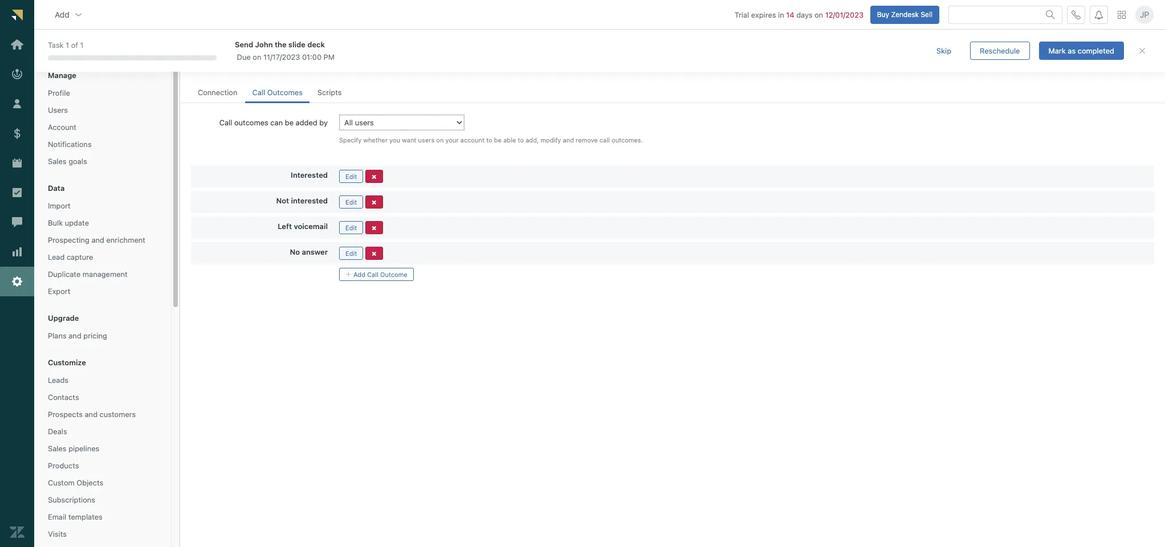 Task type: locate. For each thing, give the bounding box(es) containing it.
edit right voicemail
[[346, 224, 357, 231]]

add inside button
[[354, 271, 366, 278]]

add inside "button"
[[55, 9, 69, 19]]

and down "contacts" link
[[85, 410, 98, 419]]

edit for left voicemail
[[346, 224, 357, 231]]

add image
[[346, 271, 352, 278]]

0 vertical spatial sales
[[48, 157, 66, 166]]

connection link
[[191, 83, 244, 103]]

3 edit from the top
[[346, 224, 357, 231]]

1 left of
[[66, 41, 69, 50]]

pricing
[[83, 331, 107, 340]]

2 edit from the top
[[346, 198, 357, 206]]

on right days
[[815, 10, 824, 19]]

remove image
[[372, 199, 377, 206], [372, 225, 377, 231], [372, 251, 377, 257]]

1 horizontal spatial 1
[[80, 41, 84, 50]]

4 edit link from the top
[[339, 247, 363, 260]]

profile link
[[43, 86, 162, 100]]

edit right interested
[[346, 198, 357, 206]]

sales for sales goals
[[48, 157, 66, 166]]

left voicemail
[[278, 222, 328, 231]]

2 horizontal spatial on
[[815, 10, 824, 19]]

interested
[[291, 196, 328, 205]]

call outcomes
[[252, 88, 303, 97]]

0 vertical spatial your
[[206, 62, 221, 71]]

1 vertical spatial sales
[[48, 444, 66, 453]]

edit link right voicemail
[[339, 221, 363, 234]]

2 edit link from the top
[[339, 195, 363, 209]]

edit for not interested
[[346, 198, 357, 206]]

01:00
[[302, 52, 322, 61]]

2 sales from the top
[[48, 444, 66, 453]]

and for enrichment
[[91, 236, 104, 245]]

1 vertical spatial remove image
[[372, 225, 377, 231]]

account
[[48, 123, 76, 132]]

to right account
[[486, 136, 493, 144]]

mark as completed button
[[1039, 42, 1125, 60]]

be right can
[[285, 118, 294, 127]]

users link
[[43, 103, 162, 118]]

cancel image
[[1138, 46, 1147, 55]]

lead capture link
[[43, 250, 162, 265]]

1 remove image from the top
[[372, 199, 377, 206]]

0 vertical spatial remove image
[[372, 199, 377, 206]]

your down voice
[[206, 62, 221, 71]]

data
[[48, 184, 65, 193]]

remove image for no answer
[[372, 251, 377, 257]]

deals link
[[43, 424, 162, 439]]

4 edit from the top
[[346, 250, 357, 257]]

1 sales from the top
[[48, 157, 66, 166]]

0 vertical spatial be
[[285, 118, 294, 127]]

0 vertical spatial add
[[55, 9, 69, 19]]

edit link for no answer
[[339, 247, 363, 260]]

edit link right interested
[[339, 195, 363, 209]]

zendesk image
[[10, 525, 25, 540]]

0 horizontal spatial 1
[[66, 41, 69, 50]]

add left chevron down icon
[[55, 9, 69, 19]]

None field
[[64, 43, 155, 53]]

task 1 of 1
[[48, 41, 84, 50]]

voice
[[191, 43, 224, 58]]

1 right of
[[80, 41, 84, 50]]

3 remove image from the top
[[372, 251, 377, 257]]

2 vertical spatial on
[[436, 136, 444, 144]]

scripts link
[[311, 83, 349, 103]]

jp button
[[1136, 5, 1154, 24]]

add call outcome
[[352, 271, 408, 278]]

call outcomes can be added by
[[219, 118, 328, 127]]

sales down deals on the left of page
[[48, 444, 66, 453]]

remove image for not interested
[[372, 199, 377, 206]]

1 to from the left
[[486, 136, 493, 144]]

2 1 from the left
[[80, 41, 84, 50]]

1 horizontal spatial to
[[518, 136, 524, 144]]

and down bulk update link
[[91, 236, 104, 245]]

scripts
[[318, 88, 342, 97]]

call inside button
[[367, 271, 379, 278]]

leads link
[[43, 373, 162, 388]]

added
[[296, 118, 318, 127]]

prospecting and enrichment link
[[43, 233, 162, 248]]

interested
[[291, 170, 328, 180]]

0 horizontal spatial your
[[206, 62, 221, 71]]

due
[[237, 52, 251, 61]]

sales
[[48, 157, 66, 166], [48, 444, 66, 453]]

connection
[[198, 88, 237, 97]]

call inside the 'voice and text call your leads and contacts directly from sell. learn about'
[[191, 62, 204, 71]]

deck
[[307, 40, 325, 49]]

be left 'able'
[[494, 136, 502, 144]]

account
[[461, 136, 485, 144]]

expires
[[752, 10, 776, 19]]

prospecting and enrichment
[[48, 236, 145, 245]]

0 horizontal spatial add
[[55, 9, 69, 19]]

1 edit from the top
[[346, 173, 357, 180]]

to right 'able'
[[518, 136, 524, 144]]

able
[[504, 136, 516, 144]]

duplicate
[[48, 270, 81, 279]]

leads
[[223, 62, 242, 71]]

leads
[[48, 376, 68, 385]]

and right modify
[[563, 136, 574, 144]]

bulk
[[48, 218, 63, 228]]

and right plans
[[69, 331, 81, 340]]

call
[[600, 136, 610, 144]]

add
[[55, 9, 69, 19], [354, 271, 366, 278]]

1 vertical spatial be
[[494, 136, 502, 144]]

your
[[206, 62, 221, 71], [446, 136, 459, 144]]

add,
[[526, 136, 539, 144]]

1 edit link from the top
[[339, 170, 363, 183]]

edit link left remove image
[[339, 170, 363, 183]]

update
[[65, 218, 89, 228]]

edit link
[[339, 170, 363, 183], [339, 195, 363, 209], [339, 221, 363, 234], [339, 247, 363, 260]]

on right due
[[253, 52, 261, 61]]

you
[[390, 136, 400, 144]]

chevron down image
[[74, 10, 83, 19]]

add for add call outcome
[[354, 271, 366, 278]]

customize
[[48, 358, 86, 367]]

and up leads
[[227, 43, 249, 58]]

sales goals
[[48, 157, 87, 166]]

outcomes
[[267, 88, 303, 97]]

14
[[787, 10, 795, 19]]

sales for sales pipelines
[[48, 444, 66, 453]]

edit up add image
[[346, 250, 357, 257]]

trial expires in 14 days on 12/01/2023
[[735, 10, 864, 19]]

1 vertical spatial your
[[446, 136, 459, 144]]

2 remove image from the top
[[372, 225, 377, 231]]

contacts
[[48, 393, 79, 402]]

customers
[[100, 410, 136, 419]]

sales goals link
[[43, 154, 162, 169]]

import
[[48, 201, 71, 210]]

objects
[[77, 478, 103, 488]]

trial
[[735, 10, 749, 19]]

sales left goals
[[48, 157, 66, 166]]

reschedule
[[980, 46, 1020, 55]]

notifications
[[48, 140, 92, 149]]

edit link up add image
[[339, 247, 363, 260]]

bell image
[[1095, 10, 1104, 19]]

call
[[191, 62, 204, 71], [252, 88, 265, 97], [219, 118, 232, 127], [367, 271, 379, 278]]

2 vertical spatial remove image
[[372, 251, 377, 257]]

0 horizontal spatial be
[[285, 118, 294, 127]]

sell
[[921, 10, 933, 19]]

0 vertical spatial on
[[815, 10, 824, 19]]

1 vertical spatial add
[[354, 271, 366, 278]]

add right add image
[[354, 271, 366, 278]]

1 horizontal spatial on
[[436, 136, 444, 144]]

no
[[290, 247, 300, 256]]

voice and text call your leads and contacts directly from sell. learn about
[[191, 43, 397, 71]]

zendesk products image
[[1118, 11, 1126, 19]]

from
[[319, 62, 335, 71]]

1 horizontal spatial add
[[354, 271, 366, 278]]

edit left remove image
[[346, 173, 357, 180]]

email
[[48, 513, 66, 522]]

0 horizontal spatial on
[[253, 52, 261, 61]]

0 horizontal spatial to
[[486, 136, 493, 144]]

lead
[[48, 253, 65, 262]]

buy zendesk sell button
[[871, 5, 940, 24]]

answer
[[302, 247, 328, 256]]

plans and pricing
[[48, 331, 107, 340]]

on right users
[[436, 136, 444, 144]]

1 vertical spatial on
[[253, 52, 261, 61]]

edit for interested
[[346, 173, 357, 180]]

3 edit link from the top
[[339, 221, 363, 234]]

prospects
[[48, 410, 83, 419]]

pm
[[324, 52, 335, 61]]

your left account
[[446, 136, 459, 144]]



Task type: vqa. For each thing, say whether or not it's contained in the screenshot.
via
no



Task type: describe. For each thing, give the bounding box(es) containing it.
in
[[778, 10, 785, 19]]

email templates link
[[43, 510, 162, 525]]

bulk update link
[[43, 216, 162, 230]]

search image
[[1046, 10, 1056, 19]]

add button
[[46, 3, 92, 26]]

templates
[[68, 513, 103, 522]]

on for specify whether you want users on your account to be able to add, modify and remove call outcomes.
[[436, 136, 444, 144]]

as
[[1068, 46, 1076, 55]]

zendesk
[[892, 10, 919, 19]]

edit link for interested
[[339, 170, 363, 183]]

management
[[83, 270, 128, 279]]

1 horizontal spatial be
[[494, 136, 502, 144]]

visits
[[48, 530, 67, 539]]

upgrade
[[48, 314, 79, 323]]

days
[[797, 10, 813, 19]]

email templates
[[48, 513, 103, 522]]

mark
[[1049, 46, 1066, 55]]

notifications link
[[43, 137, 162, 152]]

add for add
[[55, 9, 69, 19]]

sales pipelines
[[48, 444, 99, 453]]

send john the slide deck due on 11/17/2023 01:00 pm
[[235, 40, 335, 61]]

specify whether you want users on your account to be able to add, modify and remove call outcomes.
[[339, 136, 643, 144]]

whether
[[364, 136, 388, 144]]

reschedule button
[[971, 42, 1030, 60]]

call outcomes link
[[245, 83, 310, 103]]

slide
[[288, 40, 306, 49]]

about
[[375, 62, 395, 71]]

prospects and customers
[[48, 410, 136, 419]]

import link
[[43, 198, 162, 213]]

skip
[[937, 46, 952, 55]]

left
[[278, 222, 292, 231]]

prospecting
[[48, 236, 89, 245]]

custom
[[48, 478, 75, 488]]

export
[[48, 287, 70, 296]]

completed
[[1078, 46, 1115, 55]]

by
[[320, 118, 328, 127]]

calls image
[[1072, 10, 1081, 19]]

pipelines
[[69, 444, 99, 453]]

subscriptions
[[48, 496, 95, 505]]

enrichment
[[106, 236, 145, 245]]

plans and pricing link
[[43, 328, 162, 343]]

plans
[[48, 331, 67, 340]]

mark as completed
[[1049, 46, 1115, 55]]

and for pricing
[[69, 331, 81, 340]]

prospects and customers link
[[43, 407, 162, 422]]

contacts link
[[43, 390, 162, 405]]

subscriptions link
[[43, 493, 162, 508]]

1 1 from the left
[[66, 41, 69, 50]]

edit link for not interested
[[339, 195, 363, 209]]

send
[[235, 40, 253, 49]]

on inside send john the slide deck due on 11/17/2023 01:00 pm
[[253, 52, 261, 61]]

export link
[[43, 284, 162, 299]]

and for text
[[227, 43, 249, 58]]

on for trial expires in 14 days on 12/01/2023
[[815, 10, 824, 19]]

outcomes
[[234, 118, 268, 127]]

sell.
[[337, 62, 351, 71]]

remove image
[[372, 174, 377, 180]]

specify
[[339, 136, 362, 144]]

want
[[402, 136, 417, 144]]

lead capture
[[48, 253, 93, 262]]

sales pipelines link
[[43, 441, 162, 456]]

visits link
[[43, 527, 162, 542]]

manage
[[48, 71, 76, 80]]

12/01/2023
[[826, 10, 864, 19]]

text
[[252, 43, 277, 58]]

account link
[[43, 120, 162, 135]]

1 horizontal spatial your
[[446, 136, 459, 144]]

goals
[[69, 157, 87, 166]]

edit link for left voicemail
[[339, 221, 363, 234]]

users
[[48, 105, 68, 115]]

duplicate management link
[[43, 267, 162, 282]]

modify
[[541, 136, 561, 144]]

custom objects
[[48, 478, 103, 488]]

outcomes.
[[612, 136, 643, 144]]

your inside the 'voice and text call your leads and contacts directly from sell. learn about'
[[206, 62, 221, 71]]

capture
[[67, 253, 93, 262]]

users
[[418, 136, 435, 144]]

and down due
[[244, 62, 257, 71]]

2 to from the left
[[518, 136, 524, 144]]

skip button
[[927, 42, 961, 60]]

jp
[[1140, 10, 1150, 19]]

learn
[[353, 62, 373, 71]]

remove
[[576, 136, 598, 144]]

the
[[275, 40, 287, 49]]

deals
[[48, 427, 67, 436]]

not interested
[[276, 196, 328, 205]]

not
[[276, 196, 289, 205]]

remove image for left voicemail
[[372, 225, 377, 231]]

edit for no answer
[[346, 250, 357, 257]]

and for customers
[[85, 410, 98, 419]]

voicemail
[[294, 222, 328, 231]]



